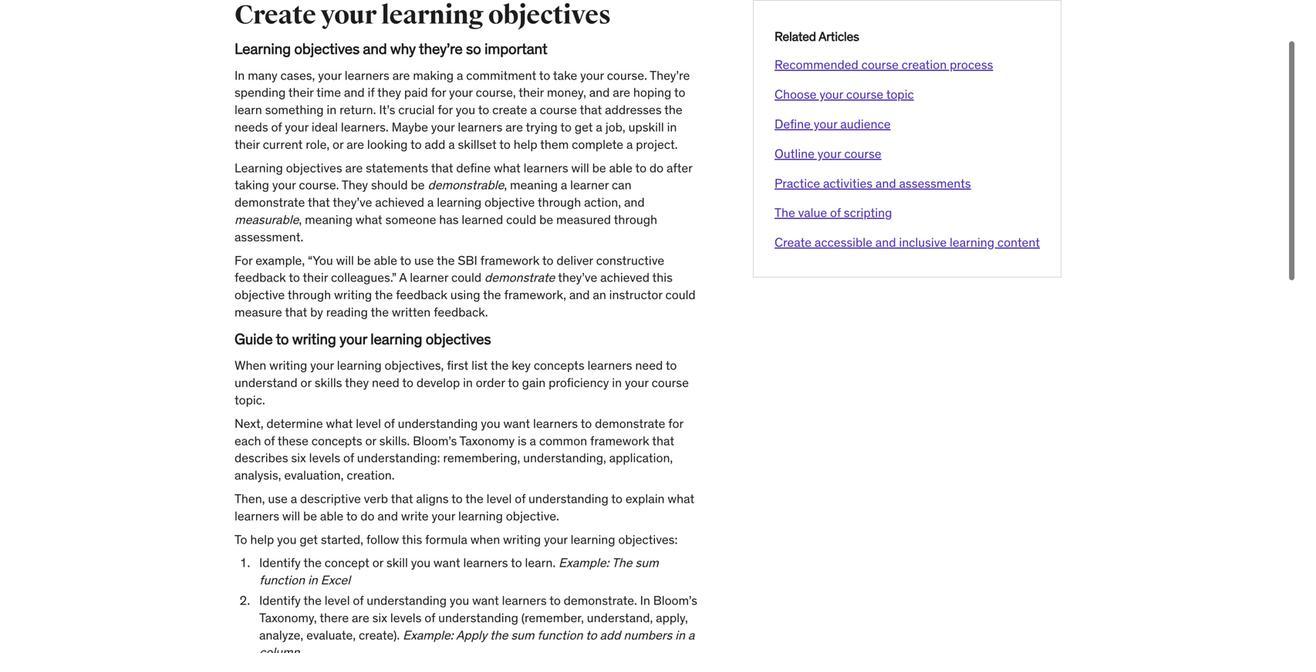 Task type: vqa. For each thing, say whether or not it's contained in the screenshot.
know
no



Task type: describe. For each thing, give the bounding box(es) containing it.
0 vertical spatial for
[[431, 85, 446, 100]]

a right is
[[530, 433, 536, 449]]

level inside 'identify the level of understanding you want learners to demonstrate. in bloom's taxonomy, there are six levels of understanding (remember, understand, apply, analyze, evaluate, create).'
[[325, 593, 350, 609]]

after
[[667, 160, 692, 176]]

in inside the example: the sum function in excel
[[308, 573, 318, 588]]

function inside example: apply the sum function to add numbers in a column
[[537, 627, 583, 643]]

should
[[371, 177, 408, 193]]

practice activities and assessments
[[775, 175, 971, 191]]

able inside for example, "you will be able to use the sbi framework to deliver constructive feedback to their colleagues." a learner could
[[374, 253, 397, 268]]

the down colleagues."
[[375, 287, 393, 303]]

you right "to"
[[277, 532, 297, 548]]

be down complete
[[592, 160, 606, 176]]

0 vertical spatial the
[[775, 205, 795, 221]]

your down something
[[285, 119, 309, 135]]

understanding,
[[523, 450, 606, 466]]

learning for learning objectives and why they're so important
[[235, 39, 291, 58]]

add inside example: apply the sum function to add numbers in a column
[[600, 627, 621, 643]]

skillset
[[458, 136, 497, 152]]

identify the concept or skill you want learners to learn.
[[259, 555, 559, 571]]

demonstrate inside the when writing your learning objectives, first list the key concepts learners need to understand or skills they need to develop in order to gain proficiency in your course topic. next, determine what level of understanding you want learners to demonstrate for each of these concepts or skills. bloom's taxonomy is a common framework that describes six levels of understanding: remembering, understanding, application, analysis, evaluation, creation. then, use a descriptive verb that aligns to the level of understanding to explain what learners will be able to do and write your learning objective. to help you get started, follow this formula when writing your learning objectives:
[[595, 416, 665, 432]]

, for learning
[[504, 177, 507, 193]]

learning down guide to writing your learning objectives
[[337, 358, 382, 374]]

choose your course topic link
[[775, 86, 914, 102]]

recommended course creation process
[[775, 57, 993, 73]]

writing down objective.
[[503, 532, 541, 548]]

are down create
[[506, 119, 523, 135]]

define
[[456, 160, 491, 176]]

that inside learning objectives are statements that define what learners will be able to do after taking your course. they should be
[[431, 160, 453, 176]]

statements
[[366, 160, 428, 176]]

skills
[[315, 375, 342, 391]]

a up someone
[[427, 194, 434, 210]]

course inside the when writing your learning objectives, first list the key concepts learners need to understand or skills they need to develop in order to gain proficiency in your course topic. next, determine what level of understanding you want learners to demonstrate for each of these concepts or skills. bloom's taxonomy is a common framework that describes six levels of understanding: remembering, understanding, application, analysis, evaluation, creation. then, use a descriptive verb that aligns to the level of understanding to explain what learners will be able to do and write your learning objective. to help you get started, follow this formula when writing your learning objectives:
[[652, 375, 689, 391]]

crucial
[[398, 102, 435, 118]]

achieved inside they've achieved this objective through writing the feedback using the framework, and an instructor could measure that by reading the written feedback.
[[600, 270, 650, 286]]

writing down by
[[292, 330, 336, 348]]

a down evaluation,
[[291, 491, 297, 507]]

recommended
[[775, 57, 859, 73]]

understand
[[235, 375, 298, 391]]

column
[[259, 645, 300, 654]]

learners down when
[[463, 555, 508, 571]]

are inside 'identify the level of understanding you want learners to demonstrate. in bloom's taxonomy, there are six levels of understanding (remember, understand, apply, analyze, evaluate, create).'
[[352, 610, 369, 626]]

are up paid
[[392, 67, 410, 83]]

of up objective.
[[515, 491, 526, 507]]

a left skillset
[[448, 136, 455, 152]]

what right the explain
[[668, 491, 695, 507]]

measurable
[[235, 212, 299, 228]]

meaning for what
[[305, 212, 353, 228]]

concept
[[325, 555, 369, 571]]

then,
[[235, 491, 265, 507]]

be inside the when writing your learning objectives, first list the key concepts learners need to understand or skills they need to develop in order to gain proficiency in your course topic. next, determine what level of understanding you want learners to demonstrate for each of these concepts or skills. bloom's taxonomy is a common framework that describes six levels of understanding: remembering, understanding, application, analysis, evaluation, creation. then, use a descriptive verb that aligns to the level of understanding to explain what learners will be able to do and write your learning objective. to help you get started, follow this formula when writing your learning objectives:
[[303, 508, 317, 524]]

course,
[[476, 85, 516, 100]]

that up write
[[391, 491, 413, 507]]

1 horizontal spatial need
[[635, 358, 663, 374]]

learning left objectives:
[[571, 532, 615, 548]]

commitment
[[466, 67, 536, 83]]

of inside in many cases, your learners are making a commitment to take your course. they're spending their time and if they paid for your course, their money, and are hoping to learn something in return. it's crucial for you to create a course that addresses the needs of your ideal learners. maybe your learners are trying to get a job, upskill in their current role, or are looking to add a skillset to help them complete a project.
[[271, 119, 282, 135]]

help inside in many cases, your learners are making a commitment to take your course. they're spending their time and if they paid for your course, their money, and are hoping to learn something in return. it's crucial for you to create a course that addresses the needs of your ideal learners. maybe your learners are trying to get a job, upskill in their current role, or are looking to add a skillset to help them complete a project.
[[514, 136, 537, 152]]

create).
[[359, 627, 400, 643]]

learners down then,
[[235, 508, 279, 524]]

in down "first"
[[463, 375, 473, 391]]

to inside 'identify the level of understanding you want learners to demonstrate. in bloom's taxonomy, there are six levels of understanding (remember, understand, apply, analyze, evaluate, create).'
[[550, 593, 561, 609]]

learn
[[235, 102, 262, 118]]

outline
[[775, 146, 815, 162]]

objectives for and
[[294, 39, 360, 58]]

define your audience
[[775, 116, 891, 132]]

constructive
[[596, 253, 664, 268]]

you right skill
[[411, 555, 431, 571]]

articles
[[819, 29, 859, 44]]

of right value at the right of the page
[[830, 205, 841, 221]]

do inside learning objectives are statements that define what learners will be able to do after taking your course. they should be
[[650, 160, 664, 176]]

the inside the example: the sum function in excel
[[612, 555, 632, 571]]

are inside learning objectives are statements that define what learners will be able to do after taking your course. they should be
[[345, 160, 363, 176]]

assessments
[[899, 175, 971, 191]]

can
[[612, 177, 632, 193]]

complete
[[572, 136, 623, 152]]

when
[[235, 358, 266, 374]]

levels inside 'identify the level of understanding you want learners to demonstrate. in bloom's taxonomy, there are six levels of understanding (remember, understand, apply, analyze, evaluate, create).'
[[390, 610, 422, 626]]

related
[[775, 29, 816, 44]]

trying
[[526, 119, 558, 135]]

looking
[[367, 136, 408, 152]]

and left why
[[363, 39, 387, 58]]

what inside , meaning what someone has learned could be measured through assessment.
[[356, 212, 382, 228]]

learning up when
[[458, 508, 503, 524]]

in up project.
[[667, 119, 677, 135]]

, for assessment.
[[299, 212, 302, 228]]

accessible
[[815, 235, 873, 250]]

learned
[[462, 212, 503, 228]]

learners inside 'identify the level of understanding you want learners to demonstrate. in bloom's taxonomy, there are six levels of understanding (remember, understand, apply, analyze, evaluate, create).'
[[502, 593, 547, 609]]

guide
[[235, 330, 273, 348]]

common
[[539, 433, 587, 449]]

they inside in many cases, your learners are making a commitment to take your course. they're spending their time and if they paid for your course, their money, and are hoping to learn something in return. it's crucial for you to create a course that addresses the needs of your ideal learners. maybe your learners are trying to get a job, upskill in their current role, or are looking to add a skillset to help them complete a project.
[[377, 85, 401, 100]]

in inside 'identify the level of understanding you want learners to demonstrate. in bloom's taxonomy, there are six levels of understanding (remember, understand, apply, analyze, evaluate, create).'
[[640, 593, 650, 609]]

that inside they've achieved this objective through writing the feedback using the framework, and an instructor could measure that by reading the written feedback.
[[285, 304, 307, 320]]

0 vertical spatial concepts
[[534, 358, 585, 374]]

of down concept
[[353, 593, 364, 609]]

they've inside they've achieved this objective through writing the feedback using the framework, and an instructor could measure that by reading the written feedback.
[[558, 270, 597, 286]]

action,
[[584, 194, 621, 210]]

get inside in many cases, your learners are making a commitment to take your course. they're spending their time and if they paid for your course, their money, and are hoping to learn something in return. it's crucial for you to create a course that addresses the needs of your ideal learners. maybe your learners are trying to get a job, upskill in their current role, or are looking to add a skillset to help them complete a project.
[[575, 119, 593, 135]]

use inside the when writing your learning objectives, first list the key concepts learners need to understand or skills they need to develop in order to gain proficiency in your course topic. next, determine what level of understanding you want learners to demonstrate for each of these concepts or skills. bloom's taxonomy is a common framework that describes six levels of understanding: remembering, understanding, application, analysis, evaluation, creation. then, use a descriptive verb that aligns to the level of understanding to explain what learners will be able to do and write your learning objective. to help you get started, follow this formula when writing your learning objectives:
[[268, 491, 288, 507]]

related articles
[[775, 29, 859, 44]]

reading
[[326, 304, 368, 320]]

that up application,
[[652, 433, 674, 449]]

a right making
[[457, 67, 463, 83]]

of up creation.
[[343, 450, 354, 466]]

your up define your audience link
[[820, 86, 843, 102]]

numbers
[[624, 627, 672, 643]]

framework,
[[504, 287, 566, 303]]

bloom's inside the when writing your learning objectives, first list the key concepts learners need to understand or skills they need to develop in order to gain proficiency in your course topic. next, determine what level of understanding you want learners to demonstrate for each of these concepts or skills. bloom's taxonomy is a common framework that describes six levels of understanding: remembering, understanding, application, analysis, evaluation, creation. then, use a descriptive verb that aligns to the level of understanding to explain what learners will be able to do and write your learning objective. to help you get started, follow this formula when writing your learning objectives:
[[413, 433, 457, 449]]

through inside they've achieved this objective through writing the feedback using the framework, and an instructor could measure that by reading the written feedback.
[[288, 287, 331, 303]]

through inside , meaning what someone has learned could be measured through assessment.
[[614, 212, 657, 228]]

able inside learning objectives are statements that define what learners will be able to do after taking your course. they should be
[[609, 160, 633, 176]]

written
[[392, 304, 431, 320]]

the right using
[[483, 287, 501, 303]]

why
[[390, 39, 416, 58]]

the inside 'identify the level of understanding you want learners to demonstrate. in bloom's taxonomy, there are six levels of understanding (remember, understand, apply, analyze, evaluate, create).'
[[304, 593, 322, 609]]

choose
[[775, 86, 817, 102]]

the inside example: apply the sum function to add numbers in a column
[[490, 627, 508, 643]]

what down skills
[[326, 416, 353, 432]]

be down the statements
[[411, 177, 425, 193]]

their down cases,
[[288, 85, 314, 100]]

of up describes
[[264, 433, 275, 449]]

or left skills
[[301, 375, 312, 391]]

hoping
[[633, 85, 671, 100]]

there
[[320, 610, 349, 626]]

they
[[342, 177, 368, 193]]

guide to writing your learning objectives
[[235, 330, 491, 348]]

understanding down develop
[[398, 416, 478, 432]]

your down aligns on the left of page
[[432, 508, 455, 524]]

the up 'excel' on the bottom left of the page
[[304, 555, 322, 571]]

achieved inside , meaning a learner can demonstrate that they've achieved a learning objective through action, and measurable
[[375, 194, 424, 210]]

objectives,
[[385, 358, 444, 374]]

the left written
[[371, 304, 389, 320]]

and left the if
[[344, 85, 365, 100]]

or left skill
[[372, 555, 383, 571]]

measure
[[235, 304, 282, 320]]

remembering,
[[443, 450, 520, 466]]

explain
[[626, 491, 665, 507]]

this inside they've achieved this objective through writing the feedback using the framework, and an instructor could measure that by reading the written feedback.
[[652, 270, 673, 286]]

use inside for example, "you will be able to use the sbi framework to deliver constructive feedback to their colleagues." a learner could
[[414, 253, 434, 268]]

are down learners.
[[347, 136, 364, 152]]

get inside the when writing your learning objectives, first list the key concepts learners need to understand or skills they need to develop in order to gain proficiency in your course topic. next, determine what level of understanding you want learners to demonstrate for each of these concepts or skills. bloom's taxonomy is a common framework that describes six levels of understanding: remembering, understanding, application, analysis, evaluation, creation. then, use a descriptive verb that aligns to the level of understanding to explain what learners will be able to do and write your learning objective. to help you get started, follow this formula when writing your learning objectives:
[[300, 532, 318, 548]]

of up skills.
[[384, 416, 395, 432]]

your up outline your course link
[[814, 116, 837, 132]]

the down remembering,
[[465, 491, 484, 507]]

identify for identify the concept or skill you want learners to learn.
[[259, 555, 301, 571]]

and right money,
[[589, 85, 610, 100]]

in inside in many cases, your learners are making a commitment to take your course. they're spending their time and if they paid for your course, their money, and are hoping to learn something in return. it's crucial for you to create a course that addresses the needs of your ideal learners. maybe your learners are trying to get a job, upskill in their current role, or are looking to add a skillset to help them complete a project.
[[235, 67, 245, 83]]

order
[[476, 375, 505, 391]]

your inside learning objectives are statements that define what learners will be able to do after taking your course. they should be
[[272, 177, 296, 193]]

create accessible and inclusive learning content
[[775, 235, 1040, 250]]

follow
[[366, 532, 399, 548]]

activities
[[823, 175, 873, 191]]

key
[[512, 358, 531, 374]]

identify for identify the level of understanding you want learners to demonstrate. in bloom's taxonomy, there are six levels of understanding (remember, understand, apply, analyze, evaluate, create).
[[259, 593, 301, 609]]

example: apply the sum function to add numbers in a column
[[259, 627, 695, 654]]

learners inside learning objectives are statements that define what learners will be able to do after taking your course. they should be
[[524, 160, 568, 176]]

sum inside the example: the sum function in excel
[[635, 555, 659, 571]]

learning down written
[[370, 330, 422, 348]]

they've inside , meaning a learner can demonstrate that they've achieved a learning objective through action, and measurable
[[333, 194, 372, 210]]

create
[[492, 102, 527, 118]]

learning objectives and why they're so important
[[235, 39, 547, 58]]

you up the taxonomy on the bottom of the page
[[481, 416, 500, 432]]

for example, "you will be able to use the sbi framework to deliver constructive feedback to their colleagues." a learner could
[[235, 253, 664, 286]]

assessment.
[[235, 229, 303, 245]]

and inside the when writing your learning objectives, first list the key concepts learners need to understand or skills they need to develop in order to gain proficiency in your course topic. next, determine what level of understanding you want learners to demonstrate for each of these concepts or skills. bloom's taxonomy is a common framework that describes six levels of understanding: remembering, understanding, application, analysis, evaluation, creation. then, use a descriptive verb that aligns to the level of understanding to explain what learners will be able to do and write your learning objective. to help you get started, follow this formula when writing your learning objectives:
[[378, 508, 398, 524]]

2 horizontal spatial level
[[487, 491, 512, 507]]

1 vertical spatial for
[[438, 102, 453, 118]]

using
[[450, 287, 480, 303]]

your down define your audience link
[[818, 146, 841, 162]]

learners.
[[341, 119, 389, 135]]

value
[[798, 205, 827, 221]]

describes
[[235, 450, 288, 466]]

their up create
[[519, 85, 544, 100]]

the up order
[[491, 358, 509, 374]]

practice
[[775, 175, 820, 191]]

colleagues."
[[331, 270, 397, 286]]

recommended course creation process link
[[775, 57, 993, 73]]

a up measured
[[561, 177, 567, 193]]

you inside in many cases, your learners are making a commitment to take your course. they're spending their time and if they paid for your course, their money, and are hoping to learn something in return. it's crucial for you to create a course that addresses the needs of your ideal learners. maybe your learners are trying to get a job, upskill in their current role, or are looking to add a skillset to help them complete a project.
[[456, 102, 475, 118]]

the inside for example, "you will be able to use the sbi framework to deliver constructive feedback to their colleagues." a learner could
[[437, 253, 455, 268]]

is
[[518, 433, 527, 449]]

1 vertical spatial demonstrate
[[485, 270, 558, 286]]

proficiency
[[549, 375, 609, 391]]

be inside for example, "you will be able to use the sbi framework to deliver constructive feedback to their colleagues." a learner could
[[357, 253, 371, 268]]

feedback inside they've achieved this objective through writing the feedback using the framework, and an instructor could measure that by reading the written feedback.
[[396, 287, 447, 303]]

feedback inside for example, "you will be able to use the sbi framework to deliver constructive feedback to their colleagues." a learner could
[[235, 270, 286, 286]]

your right proficiency
[[625, 375, 649, 391]]

course. inside in many cases, your learners are making a commitment to take your course. they're spending their time and if they paid for your course, their money, and are hoping to learn something in return. it's crucial for you to create a course that addresses the needs of your ideal learners. maybe your learners are trying to get a job, upskill in their current role, or are looking to add a skillset to help them complete a project.
[[607, 67, 647, 83]]

understanding down identify the concept or skill you want learners to learn.
[[367, 593, 447, 609]]

first
[[447, 358, 469, 374]]

learner inside for example, "you will be able to use the sbi framework to deliver constructive feedback to their colleagues." a learner could
[[410, 270, 448, 286]]

outline your course
[[775, 146, 882, 162]]

your up time
[[318, 67, 342, 83]]

learners up proficiency
[[588, 358, 632, 374]]

topic.
[[235, 392, 265, 408]]

if
[[368, 85, 375, 100]]

making
[[413, 67, 454, 83]]

in right proficiency
[[612, 375, 622, 391]]

are up addresses
[[613, 85, 630, 100]]

your down reading
[[340, 330, 367, 348]]



Task type: locate. For each thing, give the bounding box(es) containing it.
that down money,
[[580, 102, 602, 118]]

want up apply
[[472, 593, 499, 609]]

six inside the when writing your learning objectives, first list the key concepts learners need to understand or skills they need to develop in order to gain proficiency in your course topic. next, determine what level of understanding you want learners to demonstrate for each of these concepts or skills. bloom's taxonomy is a common framework that describes six levels of understanding: remembering, understanding, application, analysis, evaluation, creation. then, use a descriptive verb that aligns to the level of understanding to explain what learners will be able to do and write your learning objective. to help you get started, follow this formula when writing your learning objectives:
[[291, 450, 306, 466]]

could inside for example, "you will be able to use the sbi framework to deliver constructive feedback to their colleagues." a learner could
[[451, 270, 482, 286]]

0 vertical spatial objective
[[485, 194, 535, 210]]

through inside , meaning a learner can demonstrate that they've achieved a learning objective through action, and measurable
[[538, 194, 581, 210]]

1 vertical spatial could
[[451, 270, 482, 286]]

objectives inside learning objectives are statements that define what learners will be able to do after taking your course. they should be
[[286, 160, 342, 176]]

add inside in many cases, your learners are making a commitment to take your course. they're spending their time and if they paid for your course, their money, and are hoping to learn something in return. it's crucial for you to create a course that addresses the needs of your ideal learners. maybe your learners are trying to get a job, upskill in their current role, or are looking to add a skillset to help them complete a project.
[[425, 136, 445, 152]]

spending
[[235, 85, 286, 100]]

, meaning a learner can demonstrate that they've achieved a learning objective through action, and measurable
[[235, 177, 645, 228]]

their inside for example, "you will be able to use the sbi framework to deliver constructive feedback to their colleagues." a learner could
[[303, 270, 328, 286]]

will inside for example, "you will be able to use the sbi framework to deliver constructive feedback to their colleagues." a learner could
[[336, 253, 354, 268]]

(remember,
[[521, 610, 584, 626]]

demonstrate inside , meaning a learner can demonstrate that they've achieved a learning objective through action, and measurable
[[235, 194, 305, 210]]

money,
[[547, 85, 586, 100]]

you down the example: the sum function in excel
[[450, 593, 469, 609]]

objectives for are
[[286, 160, 342, 176]]

0 horizontal spatial need
[[372, 375, 400, 391]]

0 horizontal spatial demonstrate
[[235, 194, 305, 210]]

1 horizontal spatial get
[[575, 119, 593, 135]]

2 vertical spatial objectives
[[426, 330, 491, 348]]

0 horizontal spatial levels
[[309, 450, 340, 466]]

0 vertical spatial do
[[650, 160, 664, 176]]

achieved
[[375, 194, 424, 210], [600, 270, 650, 286]]

they've down they
[[333, 194, 372, 210]]

want
[[503, 416, 530, 432], [434, 555, 460, 571], [472, 593, 499, 609]]

0 horizontal spatial get
[[300, 532, 318, 548]]

the inside in many cases, your learners are making a commitment to take your course. they're spending their time and if they paid for your course, their money, and are hoping to learn something in return. it's crucial for you to create a course that addresses the needs of your ideal learners. maybe your learners are trying to get a job, upskill in their current role, or are looking to add a skillset to help them complete a project.
[[664, 102, 683, 118]]

time
[[316, 85, 341, 100]]

in left many
[[235, 67, 245, 83]]

1 identify from the top
[[259, 555, 301, 571]]

example: for the
[[559, 555, 609, 571]]

add
[[425, 136, 445, 152], [600, 627, 621, 643]]

1 vertical spatial meaning
[[305, 212, 353, 228]]

level up skills.
[[356, 416, 381, 432]]

learning inside , meaning a learner can demonstrate that they've achieved a learning objective through action, and measurable
[[437, 194, 482, 210]]

to inside learning objectives are statements that define what learners will be able to do after taking your course. they should be
[[635, 160, 647, 176]]

meaning inside , meaning a learner can demonstrate that they've achieved a learning objective through action, and measurable
[[510, 177, 558, 193]]

take
[[553, 67, 577, 83]]

0 horizontal spatial six
[[291, 450, 306, 466]]

0 horizontal spatial example:
[[403, 627, 453, 643]]

, inside , meaning what someone has learned could be measured through assessment.
[[299, 212, 302, 228]]

learners up "(remember,"
[[502, 593, 547, 609]]

1 horizontal spatial demonstrate
[[485, 270, 558, 286]]

1 vertical spatial get
[[300, 532, 318, 548]]

0 horizontal spatial they've
[[333, 194, 372, 210]]

, inside , meaning a learner can demonstrate that they've achieved a learning objective through action, and measurable
[[504, 177, 507, 193]]

measured
[[556, 212, 611, 228]]

sum inside example: apply the sum function to add numbers in a column
[[511, 627, 534, 643]]

what inside learning objectives are statements that define what learners will be able to do after taking your course. they should be
[[494, 160, 521, 176]]

1 vertical spatial in
[[640, 593, 650, 609]]

define your audience link
[[775, 116, 891, 132]]

be inside , meaning what someone has learned could be measured through assessment.
[[539, 212, 553, 228]]

and up scripting
[[876, 175, 896, 191]]

and inside they've achieved this objective through writing the feedback using the framework, and an instructor could measure that by reading the written feedback.
[[569, 287, 590, 303]]

help right "to"
[[250, 532, 274, 548]]

example: up demonstrate.
[[559, 555, 609, 571]]

2 learning from the top
[[235, 160, 283, 176]]

0 vertical spatial through
[[538, 194, 581, 210]]

meaning for a
[[510, 177, 558, 193]]

need down the instructor
[[635, 358, 663, 374]]

a inside example: apply the sum function to add numbers in a column
[[688, 627, 695, 643]]

are up they
[[345, 160, 363, 176]]

through
[[538, 194, 581, 210], [614, 212, 657, 228], [288, 287, 331, 303]]

2 horizontal spatial able
[[609, 160, 633, 176]]

your
[[318, 67, 342, 83], [580, 67, 604, 83], [449, 85, 473, 100], [820, 86, 843, 102], [814, 116, 837, 132], [285, 119, 309, 135], [431, 119, 455, 135], [818, 146, 841, 162], [272, 177, 296, 193], [340, 330, 367, 348], [310, 358, 334, 374], [625, 375, 649, 391], [432, 508, 455, 524], [544, 532, 568, 548]]

1 vertical spatial they've
[[558, 270, 597, 286]]

the value of scripting
[[775, 205, 892, 221]]

return.
[[340, 102, 376, 118]]

when writing your learning objectives, first list the key concepts learners need to understand or skills they need to develop in order to gain proficiency in your course topic. next, determine what level of understanding you want learners to demonstrate for each of these concepts or skills. bloom's taxonomy is a common framework that describes six levels of understanding: remembering, understanding, application, analysis, evaluation, creation. then, use a descriptive verb that aligns to the level of understanding to explain what learners will be able to do and write your learning objective. to help you get started, follow this formula when writing your learning objectives:
[[235, 358, 695, 548]]

or inside in many cases, your learners are making a commitment to take your course. they're spending their time and if they paid for your course, their money, and are hoping to learn something in return. it's crucial for you to create a course that addresses the needs of your ideal learners. maybe your learners are trying to get a job, upskill in their current role, or are looking to add a skillset to help them complete a project.
[[333, 136, 344, 152]]

0 horizontal spatial objective
[[235, 287, 285, 303]]

them
[[540, 136, 569, 152]]

what right define
[[494, 160, 521, 176]]

0 horizontal spatial able
[[320, 508, 344, 524]]

six up create).
[[372, 610, 387, 626]]

2 vertical spatial will
[[282, 508, 300, 524]]

course. up hoping at the top of page
[[607, 67, 647, 83]]

0 horizontal spatial help
[[250, 532, 274, 548]]

1 vertical spatial concepts
[[312, 433, 362, 449]]

1 horizontal spatial concepts
[[534, 358, 585, 374]]

and inside , meaning a learner can demonstrate that they've achieved a learning objective through action, and measurable
[[624, 194, 645, 210]]

course. inside learning objectives are statements that define what learners will be able to do after taking your course. they should be
[[299, 177, 339, 193]]

1 horizontal spatial levels
[[390, 610, 422, 626]]

, meaning what someone has learned could be measured through assessment.
[[235, 212, 657, 245]]

understanding up objective.
[[529, 491, 609, 507]]

1 horizontal spatial they
[[377, 85, 401, 100]]

2 horizontal spatial could
[[665, 287, 696, 303]]

their down needs
[[235, 136, 260, 152]]

2 vertical spatial through
[[288, 287, 331, 303]]

1 vertical spatial need
[[372, 375, 400, 391]]

through down action,
[[614, 212, 657, 228]]

2 horizontal spatial will
[[571, 160, 589, 176]]

0 vertical spatial use
[[414, 253, 434, 268]]

0 vertical spatial demonstrate
[[235, 194, 305, 210]]

a
[[457, 67, 463, 83], [530, 102, 537, 118], [596, 119, 602, 135], [448, 136, 455, 152], [626, 136, 633, 152], [561, 177, 567, 193], [427, 194, 434, 210], [530, 433, 536, 449], [291, 491, 297, 507], [688, 627, 695, 643]]

objective up learned on the top of page
[[485, 194, 535, 210]]

2 horizontal spatial demonstrate
[[595, 416, 665, 432]]

addresses
[[605, 102, 662, 118]]

2 vertical spatial want
[[472, 593, 499, 609]]

1 vertical spatial function
[[537, 627, 583, 643]]

example: inside the example: the sum function in excel
[[559, 555, 609, 571]]

1 horizontal spatial bloom's
[[653, 593, 697, 609]]

concepts up proficiency
[[534, 358, 585, 374]]

0 vertical spatial framework
[[480, 253, 540, 268]]

many
[[248, 67, 277, 83]]

and down verb at the bottom
[[378, 508, 398, 524]]

2 vertical spatial able
[[320, 508, 344, 524]]

learning inside learning objectives are statements that define what learners will be able to do after taking your course. they should be
[[235, 160, 283, 176]]

when
[[470, 532, 500, 548]]

do inside the when writing your learning objectives, first list the key concepts learners need to understand or skills they need to develop in order to gain proficiency in your course topic. next, determine what level of understanding you want learners to demonstrate for each of these concepts or skills. bloom's taxonomy is a common framework that describes six levels of understanding: remembering, understanding, application, analysis, evaluation, creation. then, use a descriptive verb that aligns to the level of understanding to explain what learners will be able to do and write your learning objective. to help you get started, follow this formula when writing your learning objectives:
[[361, 508, 375, 524]]

1 vertical spatial add
[[600, 627, 621, 643]]

an
[[593, 287, 606, 303]]

need down objectives,
[[372, 375, 400, 391]]

practice activities and assessments link
[[775, 175, 971, 191]]

topic
[[886, 86, 914, 102]]

meaning up "you
[[305, 212, 353, 228]]

could inside , meaning what someone has learned could be measured through assessment.
[[506, 212, 536, 228]]

learning for learning objectives are statements that define what learners will be able to do after taking your course. they should be
[[235, 160, 283, 176]]

could right the instructor
[[665, 287, 696, 303]]

this
[[652, 270, 673, 286], [402, 532, 422, 548]]

0 vertical spatial function
[[259, 573, 305, 588]]

or left skills.
[[365, 433, 376, 449]]

function up taxonomy,
[[259, 573, 305, 588]]

your right 'take'
[[580, 67, 604, 83]]

their
[[288, 85, 314, 100], [519, 85, 544, 100], [235, 136, 260, 152], [303, 270, 328, 286]]

get
[[575, 119, 593, 135], [300, 532, 318, 548]]

demonstrable
[[428, 177, 504, 193]]

1 vertical spatial framework
[[590, 433, 649, 449]]

use
[[414, 253, 434, 268], [268, 491, 288, 507]]

bloom's inside 'identify the level of understanding you want learners to demonstrate. in bloom's taxonomy, there are six levels of understanding (remember, understand, apply, analyze, evaluate, create).'
[[653, 593, 697, 609]]

0 vertical spatial achieved
[[375, 194, 424, 210]]

levels
[[309, 450, 340, 466], [390, 610, 422, 626]]

course inside in many cases, your learners are making a commitment to take your course. they're spending their time and if they paid for your course, their money, and are hoping to learn something in return. it's crucial for you to create a course that addresses the needs of your ideal learners. maybe your learners are trying to get a job, upskill in their current role, or are looking to add a skillset to help them complete a project.
[[540, 102, 577, 118]]

0 horizontal spatial level
[[325, 593, 350, 609]]

1 horizontal spatial course.
[[607, 67, 647, 83]]

0 vertical spatial example:
[[559, 555, 609, 571]]

the left sbi
[[437, 253, 455, 268]]

someone
[[385, 212, 436, 228]]

learning down demonstrable
[[437, 194, 482, 210]]

1 horizontal spatial will
[[336, 253, 354, 268]]

will right "you
[[336, 253, 354, 268]]

0 vertical spatial they
[[377, 85, 401, 100]]

objectives down role,
[[286, 160, 342, 176]]

use down , meaning what someone has learned could be measured through assessment.
[[414, 253, 434, 268]]

learning objectives are statements that define what learners will be able to do after taking your course. they should be
[[235, 160, 692, 193]]

1 vertical spatial able
[[374, 253, 397, 268]]

learners up the if
[[345, 67, 389, 83]]

1 vertical spatial help
[[250, 532, 274, 548]]

1 horizontal spatial function
[[537, 627, 583, 643]]

0 vertical spatial want
[[503, 416, 530, 432]]

for
[[431, 85, 446, 100], [438, 102, 453, 118], [668, 416, 683, 432]]

they inside the when writing your learning objectives, first list the key concepts learners need to understand or skills they need to develop in order to gain proficiency in your course topic. next, determine what level of understanding you want learners to demonstrate for each of these concepts or skills. bloom's taxonomy is a common framework that describes six levels of understanding: remembering, understanding, application, analysis, evaluation, creation. then, use a descriptive verb that aligns to the level of understanding to explain what learners will be able to do and write your learning objective. to help you get started, follow this formula when writing your learning objectives:
[[345, 375, 369, 391]]

1 vertical spatial they
[[345, 375, 369, 391]]

learners up skillset
[[458, 119, 503, 135]]

0 vertical spatial help
[[514, 136, 537, 152]]

descriptive
[[300, 491, 361, 507]]

2 vertical spatial could
[[665, 287, 696, 303]]

you inside 'identify the level of understanding you want learners to demonstrate. in bloom's taxonomy, there are six levels of understanding (remember, understand, apply, analyze, evaluate, create).'
[[450, 593, 469, 609]]

for inside the when writing your learning objectives, first list the key concepts learners need to understand or skills they need to develop in order to gain proficiency in your course topic. next, determine what level of understanding you want learners to demonstrate for each of these concepts or skills. bloom's taxonomy is a common framework that describes six levels of understanding: remembering, understanding, application, analysis, evaluation, creation. then, use a descriptive verb that aligns to the level of understanding to explain what learners will be able to do and write your learning objective. to help you get started, follow this formula when writing your learning objectives:
[[668, 416, 683, 432]]

1 vertical spatial levels
[[390, 610, 422, 626]]

0 horizontal spatial framework
[[480, 253, 540, 268]]

six down these
[[291, 450, 306, 466]]

six inside 'identify the level of understanding you want learners to demonstrate. in bloom's taxonomy, there are six levels of understanding (remember, understand, apply, analyze, evaluate, create).'
[[372, 610, 387, 626]]

1 horizontal spatial achieved
[[600, 270, 650, 286]]

determine
[[266, 416, 323, 432]]

1 horizontal spatial through
[[538, 194, 581, 210]]

the value of scripting link
[[775, 205, 892, 221]]

0 horizontal spatial learner
[[410, 270, 448, 286]]

apply,
[[656, 610, 688, 626]]

to inside example: apply the sum function to add numbers in a column
[[586, 627, 597, 643]]

1 horizontal spatial in
[[640, 593, 650, 609]]

1 vertical spatial six
[[372, 610, 387, 626]]

that left by
[[285, 304, 307, 320]]

are up create).
[[352, 610, 369, 626]]

taking
[[235, 177, 269, 193]]

list
[[472, 358, 488, 374]]

six
[[291, 450, 306, 466], [372, 610, 387, 626]]

learners up common
[[533, 416, 578, 432]]

could inside they've achieved this objective through writing the feedback using the framework, and an instructor could measure that by reading the written feedback.
[[665, 287, 696, 303]]

they right skills
[[345, 375, 369, 391]]

the
[[775, 205, 795, 221], [612, 555, 632, 571]]

understanding:
[[357, 450, 440, 466]]

in down time
[[327, 102, 337, 118]]

levels inside the when writing your learning objectives, first list the key concepts learners need to understand or skills they need to develop in order to gain proficiency in your course topic. next, determine what level of understanding you want learners to demonstrate for each of these concepts or skills. bloom's taxonomy is a common framework that describes six levels of understanding: remembering, understanding, application, analysis, evaluation, creation. then, use a descriptive verb that aligns to the level of understanding to explain what learners will be able to do and write your learning objective. to help you get started, follow this formula when writing your learning objectives:
[[309, 450, 340, 466]]

will inside learning objectives are statements that define what learners will be able to do after taking your course. they should be
[[571, 160, 589, 176]]

evaluation,
[[284, 468, 344, 483]]

objective inside they've achieved this objective through writing the feedback using the framework, and an instructor could measure that by reading the written feedback.
[[235, 287, 285, 303]]

0 vertical spatial level
[[356, 416, 381, 432]]

to
[[235, 532, 247, 548]]

1 horizontal spatial help
[[514, 136, 537, 152]]

will down complete
[[571, 160, 589, 176]]

1 horizontal spatial use
[[414, 253, 434, 268]]

a left job,
[[596, 119, 602, 135]]

1 horizontal spatial could
[[506, 212, 536, 228]]

1 horizontal spatial learner
[[570, 177, 609, 193]]

0 vertical spatial feedback
[[235, 270, 286, 286]]

in
[[327, 102, 337, 118], [667, 119, 677, 135], [463, 375, 473, 391], [612, 375, 622, 391], [308, 573, 318, 588], [675, 627, 685, 643]]

1 vertical spatial achieved
[[600, 270, 650, 286]]

of up current
[[271, 119, 282, 135]]

0 horizontal spatial use
[[268, 491, 288, 507]]

example,
[[256, 253, 305, 268]]

objectives up cases,
[[294, 39, 360, 58]]

1 vertical spatial level
[[487, 491, 512, 507]]

will inside the when writing your learning objectives, first list the key concepts learners need to understand or skills they need to develop in order to gain proficiency in your course topic. next, determine what level of understanding you want learners to demonstrate for each of these concepts or skills. bloom's taxonomy is a common framework that describes six levels of understanding: remembering, understanding, application, analysis, evaluation, creation. then, use a descriptive verb that aligns to the level of understanding to explain what learners will be able to do and write your learning objective. to help you get started, follow this formula when writing your learning objectives:
[[282, 508, 300, 524]]

taxonomy
[[460, 433, 515, 449]]

1 vertical spatial the
[[612, 555, 632, 571]]

1 horizontal spatial meaning
[[510, 177, 558, 193]]

role,
[[306, 136, 330, 152]]

want inside 'identify the level of understanding you want learners to demonstrate. in bloom's taxonomy, there are six levels of understanding (remember, understand, apply, analyze, evaluate, create).'
[[472, 593, 499, 609]]

your up skills
[[310, 358, 334, 374]]

"you
[[308, 253, 333, 268]]

next,
[[235, 416, 264, 432]]

framework inside for example, "you will be able to use the sbi framework to deliver constructive feedback to their colleagues." a learner could
[[480, 253, 540, 268]]

get left started,
[[300, 532, 318, 548]]

do down verb at the bottom
[[361, 508, 375, 524]]

in inside example: apply the sum function to add numbers in a column
[[675, 627, 685, 643]]

a
[[399, 270, 407, 286]]

2 identify from the top
[[259, 593, 301, 609]]

your down crucial
[[431, 119, 455, 135]]

could
[[506, 212, 536, 228], [451, 270, 482, 286], [665, 287, 696, 303]]

0 vertical spatial this
[[652, 270, 673, 286]]

that inside in many cases, your learners are making a commitment to take your course. they're spending their time and if they paid for your course, their money, and are hoping to learn something in return. it's crucial for you to create a course that addresses the needs of your ideal learners. maybe your learners are trying to get a job, upskill in their current role, or are looking to add a skillset to help them complete a project.
[[580, 102, 602, 118]]

be down descriptive
[[303, 508, 317, 524]]

this up the instructor
[[652, 270, 673, 286]]

1 horizontal spatial six
[[372, 610, 387, 626]]

choose your course topic
[[775, 86, 914, 102]]

be
[[592, 160, 606, 176], [411, 177, 425, 193], [539, 212, 553, 228], [357, 253, 371, 268], [303, 508, 317, 524]]

2 vertical spatial level
[[325, 593, 350, 609]]

1 vertical spatial learning
[[235, 160, 283, 176]]

your down making
[[449, 85, 473, 100]]

analysis,
[[235, 468, 281, 483]]

deliver
[[557, 253, 593, 268]]

1 horizontal spatial the
[[775, 205, 795, 221]]

learner inside , meaning a learner can demonstrate that they've achieved a learning objective through action, and measurable
[[570, 177, 609, 193]]

0 vertical spatial able
[[609, 160, 633, 176]]

able inside the when writing your learning objectives, first list the key concepts learners need to understand or skills they need to develop in order to gain proficiency in your course topic. next, determine what level of understanding you want learners to demonstrate for each of these concepts or skills. bloom's taxonomy is a common framework that describes six levels of understanding: remembering, understanding, application, analysis, evaluation, creation. then, use a descriptive verb that aligns to the level of understanding to explain what learners will be able to do and write your learning objective. to help you get started, follow this formula when writing your learning objectives:
[[320, 508, 344, 524]]

you up skillset
[[456, 102, 475, 118]]

function inside the example: the sum function in excel
[[259, 573, 305, 588]]

1 horizontal spatial level
[[356, 416, 381, 432]]

want up is
[[503, 416, 530, 432]]

objectives:
[[618, 532, 678, 548]]

this inside the when writing your learning objectives, first list the key concepts learners need to understand or skills they need to develop in order to gain proficiency in your course topic. next, determine what level of understanding you want learners to demonstrate for each of these concepts or skills. bloom's taxonomy is a common framework that describes six levels of understanding: remembering, understanding, application, analysis, evaluation, creation. then, use a descriptive verb that aligns to the level of understanding to explain what learners will be able to do and write your learning objective. to help you get started, follow this formula when writing your learning objectives:
[[402, 532, 422, 548]]

1 horizontal spatial feedback
[[396, 287, 447, 303]]

add down understand,
[[600, 627, 621, 643]]

0 horizontal spatial concepts
[[312, 433, 362, 449]]

excel
[[321, 573, 350, 588]]

0 vertical spatial in
[[235, 67, 245, 83]]

through up by
[[288, 287, 331, 303]]

example: for apply
[[403, 627, 453, 643]]

get up complete
[[575, 119, 593, 135]]

they've achieved this objective through writing the feedback using the framework, and an instructor could measure that by reading the written feedback.
[[235, 270, 696, 320]]

want inside the when writing your learning objectives, first list the key concepts learners need to understand or skills they need to develop in order to gain proficiency in your course topic. next, determine what level of understanding you want learners to demonstrate for each of these concepts or skills. bloom's taxonomy is a common framework that describes six levels of understanding: remembering, understanding, application, analysis, evaluation, creation. then, use a descriptive verb that aligns to the level of understanding to explain what learners will be able to do and write your learning objective. to help you get started, follow this formula when writing your learning objectives:
[[503, 416, 530, 432]]

analyze,
[[259, 627, 303, 643]]

it's
[[379, 102, 395, 118]]

of up example: apply the sum function to add numbers in a column
[[425, 610, 435, 626]]

learning up taking
[[235, 160, 283, 176]]

framework inside the when writing your learning objectives, first list the key concepts learners need to understand or skills they need to develop in order to gain proficiency in your course topic. next, determine what level of understanding you want learners to demonstrate for each of these concepts or skills. bloom's taxonomy is a common framework that describes six levels of understanding: remembering, understanding, application, analysis, evaluation, creation. then, use a descriptive verb that aligns to the level of understanding to explain what learners will be able to do and write your learning objective. to help you get started, follow this formula when writing your learning objectives:
[[590, 433, 649, 449]]

a right numbers
[[688, 627, 695, 643]]

understanding up apply
[[438, 610, 518, 626]]

be up colleagues."
[[357, 253, 371, 268]]

help inside the when writing your learning objectives, first list the key concepts learners need to understand or skills they need to develop in order to gain proficiency in your course topic. next, determine what level of understanding you want learners to demonstrate for each of these concepts or skills. bloom's taxonomy is a common framework that describes six levels of understanding: remembering, understanding, application, analysis, evaluation, creation. then, use a descriptive verb that aligns to the level of understanding to explain what learners will be able to do and write your learning objective. to help you get started, follow this formula when writing your learning objectives:
[[250, 532, 274, 548]]

in up understand,
[[640, 593, 650, 609]]

instructor
[[609, 287, 663, 303]]

do left after
[[650, 160, 664, 176]]

that
[[580, 102, 602, 118], [431, 160, 453, 176], [308, 194, 330, 210], [285, 304, 307, 320], [652, 433, 674, 449], [391, 491, 413, 507]]

1 learning from the top
[[235, 39, 291, 58]]

1 vertical spatial feedback
[[396, 287, 447, 303]]

learning
[[437, 194, 482, 210], [950, 235, 995, 250], [370, 330, 422, 348], [337, 358, 382, 374], [458, 508, 503, 524], [571, 532, 615, 548]]

your up learn.
[[544, 532, 568, 548]]

they up it's
[[377, 85, 401, 100]]

1 vertical spatial will
[[336, 253, 354, 268]]

able up "can"
[[609, 160, 633, 176]]

1 vertical spatial bloom's
[[653, 593, 697, 609]]

needs
[[235, 119, 268, 135]]

writing inside they've achieved this objective through writing the feedback using the framework, and an instructor could measure that by reading the written feedback.
[[334, 287, 372, 303]]

a down upskill
[[626, 136, 633, 152]]

and down scripting
[[876, 235, 896, 250]]

1 vertical spatial use
[[268, 491, 288, 507]]

writing up reading
[[334, 287, 372, 303]]

1 horizontal spatial able
[[374, 253, 397, 268]]

your right taking
[[272, 177, 296, 193]]

add down maybe
[[425, 136, 445, 152]]

for down making
[[431, 85, 446, 100]]

example: inside example: apply the sum function to add numbers in a column
[[403, 627, 453, 643]]

cases,
[[280, 67, 315, 83]]

writing up understand
[[269, 358, 307, 374]]

that inside , meaning a learner can demonstrate that they've achieved a learning objective through action, and measurable
[[308, 194, 330, 210]]

0 vertical spatial ,
[[504, 177, 507, 193]]

learning left content
[[950, 235, 995, 250]]

0 vertical spatial bloom's
[[413, 433, 457, 449]]

level up objective.
[[487, 491, 512, 507]]

learning
[[235, 39, 291, 58], [235, 160, 283, 176]]

0 vertical spatial identify
[[259, 555, 301, 571]]

content
[[997, 235, 1040, 250]]

outline your course link
[[775, 146, 882, 162]]

1 horizontal spatial sum
[[635, 555, 659, 571]]

a up trying
[[530, 102, 537, 118]]

for up application,
[[668, 416, 683, 432]]

create
[[775, 235, 812, 250]]

levels up evaluation,
[[309, 450, 340, 466]]

want for skill
[[434, 555, 460, 571]]

inclusive
[[899, 235, 947, 250]]

identify
[[259, 555, 301, 571], [259, 593, 301, 609]]

1 vertical spatial do
[[361, 508, 375, 524]]

so
[[466, 39, 481, 58]]

or
[[333, 136, 344, 152], [301, 375, 312, 391], [365, 433, 376, 449], [372, 555, 383, 571]]

concepts up evaluation,
[[312, 433, 362, 449]]

skill
[[386, 555, 408, 571]]

learners down them
[[524, 160, 568, 176]]

objective inside , meaning a learner can demonstrate that they've achieved a learning objective through action, and measurable
[[485, 194, 535, 210]]

framework up application,
[[590, 433, 649, 449]]

0 horizontal spatial feedback
[[235, 270, 286, 286]]

want for understanding
[[472, 593, 499, 609]]

feedback up written
[[396, 287, 447, 303]]

achieved down constructive
[[600, 270, 650, 286]]

0 horizontal spatial could
[[451, 270, 482, 286]]

define
[[775, 116, 811, 132]]

framework right sbi
[[480, 253, 540, 268]]

skills.
[[379, 433, 410, 449]]

ideal
[[312, 119, 338, 135]]

scripting
[[844, 205, 892, 221]]

0 vertical spatial learner
[[570, 177, 609, 193]]

0 horizontal spatial function
[[259, 573, 305, 588]]

identify inside 'identify the level of understanding you want learners to demonstrate. in bloom's taxonomy, there are six levels of understanding (remember, understand, apply, analyze, evaluate, create).'
[[259, 593, 301, 609]]

1 vertical spatial through
[[614, 212, 657, 228]]



